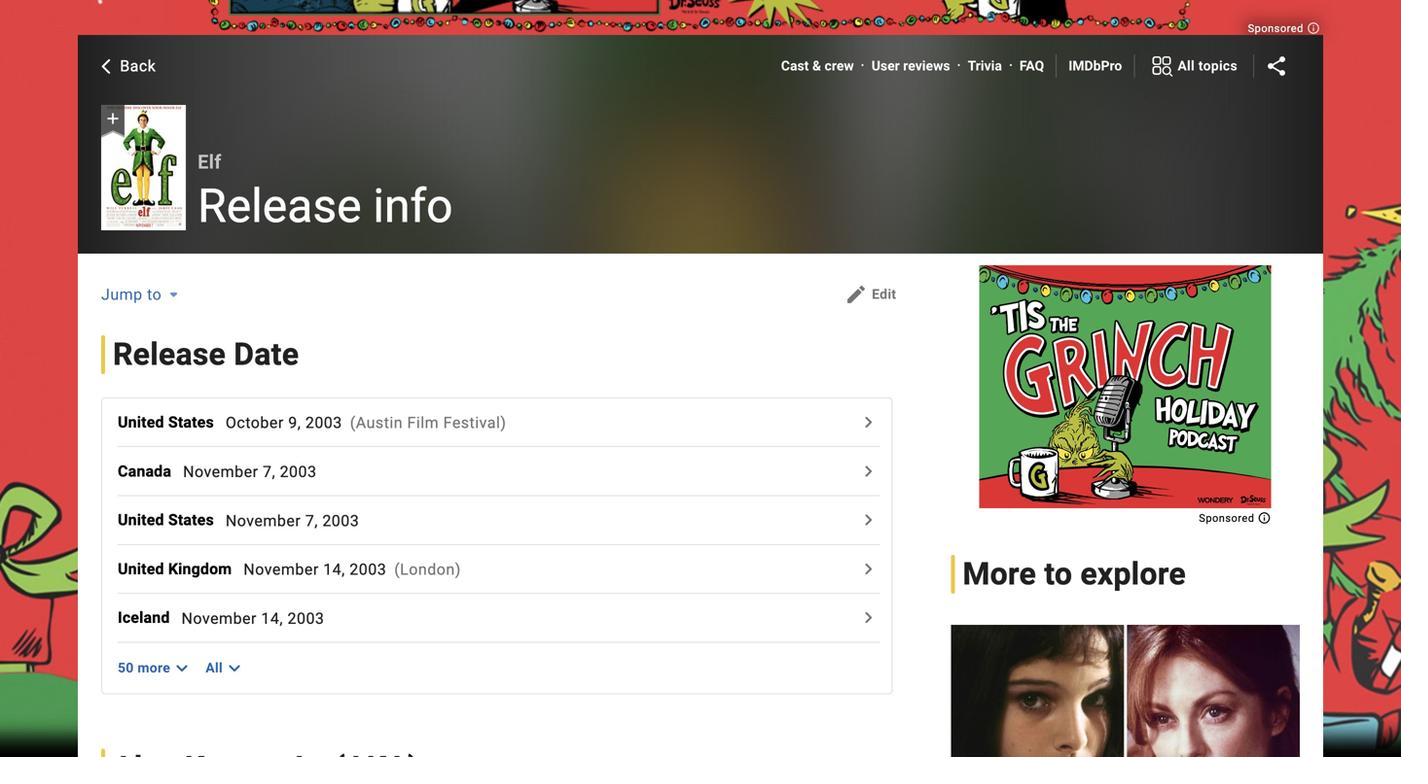 Task type: locate. For each thing, give the bounding box(es) containing it.
3 united from the top
[[118, 560, 164, 579]]

topics
[[1199, 58, 1238, 74]]

0 horizontal spatial to
[[147, 286, 162, 304]]

november for united states
[[226, 512, 301, 531]]

1 vertical spatial to
[[1044, 557, 1072, 593]]

november 7, 2003 for canada
[[183, 463, 317, 482]]

2003 right 9,
[[305, 414, 342, 433]]

0 horizontal spatial 7,
[[263, 463, 275, 482]]

arrow left image
[[97, 57, 115, 75]]

november up kingdom
[[226, 512, 301, 531]]

14, left (london)
[[323, 561, 345, 579]]

1 vertical spatial united states button
[[118, 509, 226, 532]]

to
[[147, 286, 162, 304], [1044, 557, 1072, 593]]

1 united states button from the top
[[118, 411, 226, 435]]

all inside button
[[1178, 58, 1195, 74]]

2003 for iceland
[[287, 610, 324, 628]]

50 more button
[[118, 651, 194, 686]]

1 horizontal spatial 7,
[[305, 512, 318, 531]]

all
[[1178, 58, 1195, 74], [206, 661, 223, 677]]

user reviews button
[[872, 56, 950, 76]]

7, up november 14, 2003 (london)
[[305, 512, 318, 531]]

2003 down 9,
[[280, 463, 317, 482]]

0 vertical spatial states
[[168, 414, 214, 432]]

cast & crew button
[[781, 56, 854, 76]]

1 vertical spatial 7,
[[305, 512, 318, 531]]

1 horizontal spatial expand more image
[[223, 657, 246, 680]]

1 expand more image from the left
[[170, 657, 194, 680]]

all right 50 more button
[[206, 661, 223, 677]]

united
[[118, 414, 164, 432], [118, 511, 164, 530], [118, 560, 164, 579]]

reviews
[[903, 58, 950, 74]]

november 7, 2003
[[183, 463, 317, 482], [226, 512, 359, 531]]

1 united states from the top
[[118, 414, 214, 432]]

2 united states button from the top
[[118, 509, 226, 532]]

0 vertical spatial united states image
[[857, 411, 880, 435]]

info
[[373, 179, 453, 233]]

0 vertical spatial 7,
[[263, 463, 275, 482]]

united states for first united states icon from the bottom of the page united states button
[[118, 511, 214, 530]]

1 vertical spatial 14,
[[261, 610, 283, 628]]

1 horizontal spatial 14,
[[323, 561, 345, 579]]

2003 up november 14, 2003 (london)
[[322, 512, 359, 531]]

0 vertical spatial united states button
[[118, 411, 226, 435]]

more
[[963, 557, 1036, 593]]

7,
[[263, 463, 275, 482], [305, 512, 318, 531]]

release date
[[113, 337, 299, 373]]

expand more image
[[170, 657, 194, 680], [223, 657, 246, 680]]

november down october
[[183, 463, 258, 482]]

imdbpro button
[[1069, 56, 1122, 76]]

all inside button
[[206, 661, 223, 677]]

united states for united states button related to 1st united states icon from the top
[[118, 414, 214, 432]]

united inside button
[[118, 560, 164, 579]]

1 vertical spatial united states
[[118, 511, 214, 530]]

2003 left (london)
[[350, 561, 386, 579]]

november up november 14, 2003
[[244, 561, 319, 579]]

1 vertical spatial november 7, 2003
[[226, 512, 359, 531]]

1 horizontal spatial all
[[1178, 58, 1195, 74]]

november 14, 2003 (london)
[[244, 561, 461, 579]]

november 7, 2003 for united states
[[226, 512, 359, 531]]

united for november
[[118, 560, 164, 579]]

0 vertical spatial united
[[118, 414, 164, 432]]

united states button
[[118, 411, 226, 435], [118, 509, 226, 532]]

14, for november 14, 2003
[[261, 610, 283, 628]]

elf
[[198, 151, 221, 174]]

1 united from the top
[[118, 414, 164, 432]]

united states
[[118, 414, 214, 432], [118, 511, 214, 530]]

all right categories icon
[[1178, 58, 1195, 74]]

0 vertical spatial all
[[1178, 58, 1195, 74]]

november
[[183, 463, 258, 482], [226, 512, 301, 531], [244, 561, 319, 579], [181, 610, 257, 628]]

1 vertical spatial group
[[951, 626, 1300, 758]]

2 united states from the top
[[118, 511, 214, 530]]

november 7, 2003 up november 14, 2003 (london)
[[226, 512, 359, 531]]

release for release info
[[198, 179, 361, 233]]

expand more image down november 14, 2003
[[223, 657, 246, 680]]

2 united from the top
[[118, 511, 164, 530]]

7, down october
[[263, 463, 275, 482]]

1 vertical spatial united states image
[[857, 509, 880, 532]]

0 vertical spatial united states
[[118, 414, 214, 432]]

united up canada
[[118, 414, 164, 432]]

2 vertical spatial united
[[118, 560, 164, 579]]

1 horizontal spatial group
[[951, 626, 1300, 758]]

iceland image
[[857, 607, 880, 630]]

14, down november 14, 2003 (london)
[[261, 610, 283, 628]]

release down the elf
[[198, 179, 361, 233]]

0 vertical spatial november 7, 2003
[[183, 463, 317, 482]]

to for more
[[1044, 557, 1072, 593]]

iceland
[[118, 609, 170, 628]]

expand more image inside 50 more button
[[170, 657, 194, 680]]

release down arrow drop down image
[[113, 337, 226, 373]]

united down canada
[[118, 511, 164, 530]]

united states button up canada button
[[118, 411, 226, 435]]

0 vertical spatial 14,
[[323, 561, 345, 579]]

all for all topics
[[1178, 58, 1195, 74]]

november 14, 2003
[[181, 610, 324, 628]]

united states image up canada image
[[857, 411, 880, 435]]

expand more image for 50 more
[[170, 657, 194, 680]]

festival)
[[443, 414, 506, 433]]

1 vertical spatial release
[[113, 337, 226, 373]]

production art image
[[951, 626, 1300, 758]]

date
[[234, 337, 299, 373]]

united states up united kingdom
[[118, 511, 214, 530]]

0 horizontal spatial group
[[101, 105, 186, 231]]

group
[[101, 105, 186, 231], [951, 626, 1300, 758]]

0 vertical spatial release
[[198, 179, 361, 233]]

united states button up united kingdom
[[118, 509, 226, 532]]

1 vertical spatial united
[[118, 511, 164, 530]]

all topics
[[1178, 58, 1238, 74]]

expand more image left all button
[[170, 657, 194, 680]]

expand more image inside all button
[[223, 657, 246, 680]]

states up kingdom
[[168, 511, 214, 530]]

more to explore
[[963, 557, 1186, 593]]

november 7, 2003 down october
[[183, 463, 317, 482]]

to right jump at the left of the page
[[147, 286, 162, 304]]

1 vertical spatial sponsored
[[1199, 513, 1258, 525]]

edit
[[872, 286, 896, 302]]

november up all button
[[181, 610, 257, 628]]

1 horizontal spatial to
[[1044, 557, 1072, 593]]

united states image
[[857, 411, 880, 435], [857, 509, 880, 532]]

1 united states image from the top
[[857, 411, 880, 435]]

release
[[198, 179, 361, 233], [113, 337, 226, 373]]

united states image down canada image
[[857, 509, 880, 532]]

14,
[[323, 561, 345, 579], [261, 610, 283, 628]]

states
[[168, 414, 214, 432], [168, 511, 214, 530]]

sponsored
[[1248, 22, 1307, 35], [1199, 513, 1258, 525]]

add image
[[103, 109, 123, 128]]

united states button for 1st united states icon from the top
[[118, 411, 226, 435]]

0 horizontal spatial 14,
[[261, 610, 283, 628]]

2003
[[305, 414, 342, 433], [280, 463, 317, 482], [322, 512, 359, 531], [350, 561, 386, 579], [287, 610, 324, 628]]

1 vertical spatial all
[[206, 661, 223, 677]]

0 horizontal spatial expand more image
[[170, 657, 194, 680]]

2003 down november 14, 2003 (london)
[[287, 610, 324, 628]]

0 vertical spatial group
[[101, 105, 186, 231]]

united states up canada button
[[118, 414, 214, 432]]

canada button
[[118, 460, 183, 483]]

united up iceland
[[118, 560, 164, 579]]

states up canada button
[[168, 414, 214, 432]]

elf image
[[101, 105, 186, 230]]

kingdom
[[168, 560, 232, 579]]

1 vertical spatial states
[[168, 511, 214, 530]]

2 expand more image from the left
[[223, 657, 246, 680]]

0 vertical spatial to
[[147, 286, 162, 304]]

0 horizontal spatial all
[[206, 661, 223, 677]]

2003 for united states
[[322, 512, 359, 531]]

to right more
[[1044, 557, 1072, 593]]

user reviews
[[872, 58, 950, 74]]



Task type: vqa. For each thing, say whether or not it's contained in the screenshot.
the topmost The
no



Task type: describe. For each thing, give the bounding box(es) containing it.
arrow drop down image
[[162, 283, 185, 306]]

user
[[872, 58, 900, 74]]

sponsored inside section
[[1199, 513, 1258, 525]]

november for canada
[[183, 463, 258, 482]]

jump
[[101, 286, 143, 304]]

crew
[[825, 58, 854, 74]]

7, for united states
[[305, 512, 318, 531]]

all for all
[[206, 661, 223, 677]]

film
[[407, 414, 439, 433]]

faq button
[[1020, 56, 1044, 76]]

faq
[[1020, 58, 1044, 74]]

categories image
[[1150, 54, 1174, 78]]

2 states from the top
[[168, 511, 214, 530]]

united for october
[[118, 414, 164, 432]]

back button
[[97, 54, 156, 78]]

iceland button
[[118, 607, 181, 630]]

canada image
[[857, 460, 880, 483]]

canada
[[118, 463, 171, 481]]

expand more image for all
[[223, 657, 246, 680]]

50 more
[[118, 661, 170, 677]]

2003 for canada
[[280, 463, 317, 482]]

all button
[[200, 651, 246, 686]]

release info
[[198, 179, 453, 233]]

united kingdom image
[[857, 558, 880, 581]]

trivia
[[968, 58, 1002, 74]]

cast
[[781, 58, 809, 74]]

explore
[[1080, 557, 1186, 593]]

united kingdom
[[118, 560, 232, 579]]

(london)
[[394, 561, 461, 579]]

october
[[226, 414, 284, 433]]

october 9, 2003 (austin film festival)
[[226, 414, 506, 433]]

sponsored content section
[[979, 266, 1271, 525]]

trivia button
[[968, 56, 1002, 76]]

all topics button
[[1135, 51, 1253, 82]]

november for iceland
[[181, 610, 257, 628]]

cast & crew
[[781, 58, 854, 74]]

united kingdom button
[[118, 558, 244, 581]]

imdbpro
[[1069, 58, 1122, 74]]

2 united states image from the top
[[857, 509, 880, 532]]

&
[[812, 58, 821, 74]]

to for jump
[[147, 286, 162, 304]]

1 states from the top
[[168, 414, 214, 432]]

9,
[[288, 414, 301, 433]]

edit image
[[845, 283, 868, 306]]

more
[[138, 661, 170, 677]]

united states button for first united states icon from the bottom of the page
[[118, 509, 226, 532]]

release date link
[[101, 336, 336, 375]]

back
[[120, 57, 156, 75]]

0 vertical spatial sponsored
[[1248, 22, 1307, 35]]

50
[[118, 661, 134, 677]]

edit button
[[837, 279, 904, 310]]

(austin
[[350, 414, 403, 433]]

release for release date
[[113, 337, 226, 373]]

14, for november 14, 2003 (london)
[[323, 561, 345, 579]]

share on social media image
[[1265, 54, 1288, 78]]

7, for canada
[[263, 463, 275, 482]]

jump to
[[101, 286, 162, 304]]



